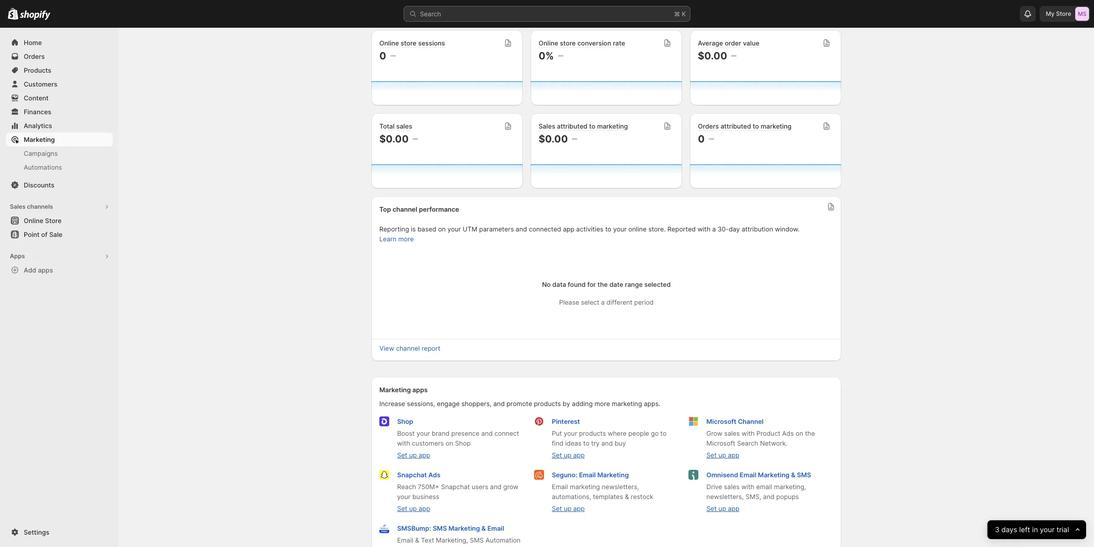 Task type: locate. For each thing, give the bounding box(es) containing it.
0 horizontal spatial sales
[[10, 203, 25, 210]]

a right select
[[602, 298, 605, 306]]

0 horizontal spatial apps
[[38, 266, 53, 274]]

up down drive
[[719, 505, 727, 513]]

online up the 0%
[[539, 39, 559, 47]]

and left connect
[[482, 430, 493, 438]]

attributed for 0
[[721, 122, 752, 130]]

& up marketing, at the right of the page
[[792, 471, 796, 479]]

reach
[[397, 483, 416, 491]]

app down 'automations,'
[[574, 505, 585, 513]]

your inside dropdown button
[[1041, 525, 1056, 534]]

carts
[[448, 546, 464, 547]]

search inside microsoft channel grow sales with product ads on the microsoft search network. set up app
[[738, 440, 759, 447]]

email right seguno:
[[579, 471, 596, 479]]

2 horizontal spatial $0.00
[[698, 50, 728, 62]]

$0.00
[[698, 50, 728, 62], [380, 133, 409, 145], [539, 133, 568, 145]]

increase
[[380, 400, 405, 408]]

apps up sessions,
[[413, 386, 428, 394]]

more right adding
[[595, 400, 610, 408]]

set inside omnisend email marketing & sms drive sales with email marketing, newsletters, sms, and popups set up app
[[707, 505, 717, 513]]

apps.
[[644, 400, 661, 408]]

average order value
[[698, 39, 760, 47]]

store right my
[[1057, 10, 1072, 17]]

1 vertical spatial 0
[[698, 133, 705, 145]]

set down 'automations,'
[[552, 505, 562, 513]]

no change image down order
[[732, 52, 737, 60]]

no change image for sales
[[572, 135, 578, 143]]

1 vertical spatial orders
[[698, 122, 719, 130]]

abandoned
[[411, 546, 446, 547]]

app left activities
[[563, 225, 575, 233]]

sales right total
[[397, 122, 413, 130]]

$0.00 down sales attributed to marketing
[[539, 133, 568, 145]]

k
[[682, 10, 687, 18]]

view channel report button
[[374, 342, 447, 355]]

microsoft down the grow
[[707, 440, 736, 447]]

no change image for 0
[[390, 52, 396, 60]]

up inside pinterest put your products where people go to find ideas to try and buy set up app
[[564, 451, 572, 459]]

1 vertical spatial the
[[806, 430, 816, 438]]

1 horizontal spatial 0
[[698, 133, 705, 145]]

1 horizontal spatial $0.00
[[539, 133, 568, 145]]

utm
[[463, 225, 478, 233]]

0 horizontal spatial 0
[[380, 50, 386, 62]]

1 horizontal spatial shop
[[455, 440, 471, 447]]

and left grow
[[490, 483, 502, 491]]

sales down microsoft channel 'link'
[[725, 430, 740, 438]]

newsletters,
[[602, 483, 640, 491], [707, 493, 744, 501]]

2 no change image from the left
[[558, 52, 564, 60]]

period
[[635, 298, 654, 306]]

app up omnisend
[[728, 451, 740, 459]]

marketing up marketing,
[[449, 525, 480, 533]]

1 horizontal spatial sms
[[470, 537, 484, 544]]

set up app link down 'automations,'
[[552, 505, 585, 513]]

2 no change image from the left
[[572, 135, 578, 143]]

omnisend email marketing & sms drive sales with email marketing, newsletters, sms, and popups set up app
[[707, 471, 812, 513]]

set up app link for pinterest put your products where people go to find ideas to try and buy set up app
[[552, 451, 585, 459]]

0 vertical spatial products
[[534, 400, 561, 408]]

finances
[[24, 108, 51, 116]]

0 vertical spatial shop
[[397, 418, 414, 426]]

0 horizontal spatial $0.00
[[380, 133, 409, 145]]

0 vertical spatial the
[[598, 281, 608, 289]]

your left online
[[614, 225, 627, 233]]

order
[[725, 39, 742, 47]]

1 vertical spatial search
[[738, 440, 759, 447]]

with up sms,
[[742, 483, 755, 491]]

store for online store
[[45, 217, 62, 225]]

with down boost
[[397, 440, 410, 447]]

no change image
[[390, 52, 396, 60], [558, 52, 564, 60], [732, 52, 737, 60]]

parameters
[[480, 225, 514, 233]]

0 vertical spatial a
[[713, 225, 716, 233]]

1 vertical spatial a
[[602, 298, 605, 306]]

0 horizontal spatial orders
[[24, 52, 45, 60]]

channel
[[393, 205, 418, 213], [396, 345, 420, 352]]

the right product
[[806, 430, 816, 438]]

smsbump:
[[397, 525, 431, 533]]

online up "point"
[[24, 217, 43, 225]]

1 vertical spatial apps
[[413, 386, 428, 394]]

store up sale
[[45, 217, 62, 225]]

0 vertical spatial newsletters,
[[602, 483, 640, 491]]

sales
[[397, 122, 413, 130], [725, 430, 740, 438], [725, 483, 740, 491]]

2 vertical spatial on
[[446, 440, 454, 447]]

products up try
[[579, 430, 606, 438]]

1 horizontal spatial search
[[738, 440, 759, 447]]

your up customers
[[417, 430, 430, 438]]

up down business
[[409, 505, 417, 513]]

app
[[563, 225, 575, 233], [419, 451, 430, 459], [574, 451, 585, 459], [728, 451, 740, 459], [419, 505, 430, 513], [574, 505, 585, 513], [728, 505, 740, 513]]

and inside shop boost your brand presence and connect with customers on shop set up app
[[482, 430, 493, 438]]

2 vertical spatial sms
[[470, 537, 484, 544]]

apps
[[38, 266, 53, 274], [413, 386, 428, 394]]

2 vertical spatial sales
[[725, 483, 740, 491]]

0 vertical spatial orders
[[24, 52, 45, 60]]

0 vertical spatial sales
[[539, 122, 556, 130]]

microsoft up the grow
[[707, 418, 737, 426]]

with down channel
[[742, 430, 755, 438]]

smsbump: sms marketing & email link
[[397, 525, 505, 533]]

no change image for 0%
[[558, 52, 564, 60]]

settings link
[[6, 526, 113, 540]]

with left "30-"
[[698, 225, 711, 233]]

0 horizontal spatial store
[[401, 39, 417, 47]]

sales attributed to marketing
[[539, 122, 628, 130]]

sms up marketing,
[[433, 525, 447, 533]]

sales inside omnisend email marketing & sms drive sales with email marketing, newsletters, sms, and popups set up app
[[725, 483, 740, 491]]

1 vertical spatial microsoft
[[707, 440, 736, 447]]

set down find
[[552, 451, 562, 459]]

your down reach
[[397, 493, 411, 501]]

products left by
[[534, 400, 561, 408]]

online store
[[24, 217, 62, 225]]

0 vertical spatial apps
[[38, 266, 53, 274]]

$0.00 for total
[[380, 133, 409, 145]]

marketing up templates
[[598, 471, 629, 479]]

on right based at top
[[438, 225, 446, 233]]

discounts
[[24, 181, 54, 189]]

marketing
[[598, 122, 628, 130], [761, 122, 792, 130], [612, 400, 643, 408], [570, 483, 600, 491]]

customers
[[412, 440, 444, 447]]

store left conversion
[[560, 39, 576, 47]]

3 no change image from the left
[[709, 135, 715, 143]]

set down the grow
[[707, 451, 717, 459]]

microsoft channel grow sales with product ads on the microsoft search network. set up app
[[707, 418, 816, 459]]

on right product
[[796, 430, 804, 438]]

shop up boost
[[397, 418, 414, 426]]

0 vertical spatial sales
[[397, 122, 413, 130]]

1 horizontal spatial orders
[[698, 122, 719, 130]]

channel right view
[[396, 345, 420, 352]]

your up ideas
[[564, 430, 578, 438]]

app inside reporting is based on your utm parameters and connected app activities to your online store. reported with a 30-day attribution window. learn more
[[563, 225, 575, 233]]

app inside shop boost your brand presence and connect with customers on shop set up app
[[419, 451, 430, 459]]

newsletters, inside seguno: email marketing email marketing newsletters, automations, templates & restock set up app
[[602, 483, 640, 491]]

set down reach
[[397, 505, 408, 513]]

home
[[24, 39, 42, 47]]

store left the sessions
[[401, 39, 417, 47]]

and right try
[[602, 440, 613, 447]]

0 vertical spatial 0
[[380, 50, 386, 62]]

with inside microsoft channel grow sales with product ads on the microsoft search network. set up app
[[742, 430, 755, 438]]

set up app link down ideas
[[552, 451, 585, 459]]

0 vertical spatial channel
[[393, 205, 418, 213]]

no change image down online store sessions
[[390, 52, 396, 60]]

0 horizontal spatial no change image
[[413, 135, 418, 143]]

set up app link for microsoft channel grow sales with product ads on the microsoft search network. set up app
[[707, 451, 740, 459]]

1 horizontal spatial a
[[713, 225, 716, 233]]

and left promote
[[494, 400, 505, 408]]

marketing for omnisend email marketing & sms drive sales with email marketing, newsletters, sms, and popups set up app
[[759, 471, 790, 479]]

online store button
[[0, 214, 119, 228]]

sale
[[49, 231, 62, 239]]

1 horizontal spatial store
[[1057, 10, 1072, 17]]

ads
[[783, 430, 794, 438], [429, 471, 441, 479]]

shop
[[397, 418, 414, 426], [455, 440, 471, 447]]

adding
[[572, 400, 593, 408]]

online left the sessions
[[380, 39, 399, 47]]

and down smsbump:
[[397, 546, 409, 547]]

set up app link for omnisend email marketing & sms drive sales with email marketing, newsletters, sms, and popups set up app
[[707, 505, 740, 513]]

more down is
[[399, 235, 414, 243]]

home link
[[6, 36, 113, 49]]

1 attributed from the left
[[557, 122, 588, 130]]

sales for sales channels
[[10, 203, 25, 210]]

marketing inside omnisend email marketing & sms drive sales with email marketing, newsletters, sms, and popups set up app
[[759, 471, 790, 479]]

marketing
[[24, 136, 55, 144], [380, 386, 411, 394], [598, 471, 629, 479], [759, 471, 790, 479], [449, 525, 480, 533]]

$0.00 down the total sales
[[380, 133, 409, 145]]

window.
[[775, 225, 800, 233]]

marketing inside smsbump: sms marketing & email email & text marketing, sms automation and abandoned carts
[[449, 525, 480, 533]]

omnisend
[[707, 471, 739, 479]]

0 vertical spatial store
[[1057, 10, 1072, 17]]

app down customers
[[419, 451, 430, 459]]

up inside snapchat ads reach 750m+ snapchat users and grow your business set up app
[[409, 505, 417, 513]]

1 horizontal spatial more
[[595, 400, 610, 408]]

snapchat left the users
[[441, 483, 470, 491]]

days
[[1002, 525, 1018, 534]]

your right the in
[[1041, 525, 1056, 534]]

1 store from the left
[[401, 39, 417, 47]]

snapchat ads link
[[397, 471, 441, 479]]

up inside omnisend email marketing & sms drive sales with email marketing, newsletters, sms, and popups set up app
[[719, 505, 727, 513]]

app down omnisend
[[728, 505, 740, 513]]

a left "30-"
[[713, 225, 716, 233]]

your inside snapchat ads reach 750m+ snapchat users and grow your business set up app
[[397, 493, 411, 501]]

set up app link down drive
[[707, 505, 740, 513]]

0 horizontal spatial newsletters,
[[602, 483, 640, 491]]

reporting
[[380, 225, 409, 233]]

0 horizontal spatial more
[[399, 235, 414, 243]]

set up app link down business
[[397, 505, 430, 513]]

0 down online store sessions
[[380, 50, 386, 62]]

no change image right the 0%
[[558, 52, 564, 60]]

search
[[420, 10, 441, 18], [738, 440, 759, 447]]

sms right marketing,
[[470, 537, 484, 544]]

search up the sessions
[[420, 10, 441, 18]]

the right for
[[598, 281, 608, 289]]

day
[[729, 225, 740, 233]]

ads inside microsoft channel grow sales with product ads on the microsoft search network. set up app
[[783, 430, 794, 438]]

$0.00 down average
[[698, 50, 728, 62]]

0 for orders
[[698, 133, 705, 145]]

and down email
[[764, 493, 775, 501]]

2 horizontal spatial online
[[539, 39, 559, 47]]

view channel report
[[380, 345, 441, 352]]

app inside microsoft channel grow sales with product ads on the microsoft search network. set up app
[[728, 451, 740, 459]]

1 horizontal spatial products
[[579, 430, 606, 438]]

0 vertical spatial microsoft
[[707, 418, 737, 426]]

top
[[380, 205, 391, 213]]

newsletters, up templates
[[602, 483, 640, 491]]

up inside seguno: email marketing email marketing newsletters, automations, templates & restock set up app
[[564, 505, 572, 513]]

marketing inside seguno: email marketing email marketing newsletters, automations, templates & restock set up app
[[570, 483, 600, 491]]

0 horizontal spatial attributed
[[557, 122, 588, 130]]

set inside microsoft channel grow sales with product ads on the microsoft search network. set up app
[[707, 451, 717, 459]]

brand
[[432, 430, 450, 438]]

ideas
[[566, 440, 582, 447]]

0 vertical spatial ads
[[783, 430, 794, 438]]

templates
[[593, 493, 624, 501]]

1 horizontal spatial sales
[[539, 122, 556, 130]]

1 horizontal spatial ads
[[783, 430, 794, 438]]

sms up marketing, at the right of the page
[[798, 471, 812, 479]]

1 vertical spatial ads
[[429, 471, 441, 479]]

discounts link
[[6, 178, 113, 192]]

up down 'automations,'
[[564, 505, 572, 513]]

0 horizontal spatial the
[[598, 281, 608, 289]]

2 attributed from the left
[[721, 122, 752, 130]]

1 vertical spatial sms
[[433, 525, 447, 533]]

set up app link down customers
[[397, 451, 430, 459]]

email inside omnisend email marketing & sms drive sales with email marketing, newsletters, sms, and popups set up app
[[740, 471, 757, 479]]

set up app link up omnisend
[[707, 451, 740, 459]]

apps inside add apps button
[[38, 266, 53, 274]]

3 days left in your trial
[[996, 525, 1070, 534]]

value
[[744, 39, 760, 47]]

channel for view
[[396, 345, 420, 352]]

conversion
[[578, 39, 612, 47]]

0 vertical spatial more
[[399, 235, 414, 243]]

& inside seguno: email marketing email marketing newsletters, automations, templates & restock set up app
[[625, 493, 629, 501]]

1 no change image from the left
[[413, 135, 418, 143]]

2 store from the left
[[560, 39, 576, 47]]

1 vertical spatial sales
[[10, 203, 25, 210]]

0 vertical spatial on
[[438, 225, 446, 233]]

store inside online store link
[[45, 217, 62, 225]]

shopify image
[[8, 8, 18, 20], [20, 10, 51, 20]]

automations link
[[6, 160, 113, 174]]

newsletters, down drive
[[707, 493, 744, 501]]

1 horizontal spatial the
[[806, 430, 816, 438]]

with inside shop boost your brand presence and connect with customers on shop set up app
[[397, 440, 410, 447]]

app inside omnisend email marketing & sms drive sales with email marketing, newsletters, sms, and popups set up app
[[728, 505, 740, 513]]

0 horizontal spatial no change image
[[390, 52, 396, 60]]

shop down presence
[[455, 440, 471, 447]]

average
[[698, 39, 724, 47]]

and left connected
[[516, 225, 527, 233]]

&
[[792, 471, 796, 479], [625, 493, 629, 501], [482, 525, 486, 533], [415, 537, 420, 544]]

the
[[598, 281, 608, 289], [806, 430, 816, 438]]

online
[[629, 225, 647, 233]]

0 down orders attributed to marketing
[[698, 133, 705, 145]]

search down channel
[[738, 440, 759, 447]]

1 horizontal spatial online
[[380, 39, 399, 47]]

snapchat up reach
[[397, 471, 427, 479]]

analytics
[[24, 122, 52, 130]]

where
[[608, 430, 627, 438]]

buy
[[615, 440, 626, 447]]

3 no change image from the left
[[732, 52, 737, 60]]

0 horizontal spatial online
[[24, 217, 43, 225]]

1 vertical spatial store
[[45, 217, 62, 225]]

1 horizontal spatial snapchat
[[441, 483, 470, 491]]

set inside seguno: email marketing email marketing newsletters, automations, templates & restock set up app
[[552, 505, 562, 513]]

store
[[401, 39, 417, 47], [560, 39, 576, 47]]

sales inside button
[[10, 203, 25, 210]]

products inside pinterest put your products where people go to find ideas to try and buy set up app
[[579, 430, 606, 438]]

automations
[[24, 163, 62, 171]]

1 vertical spatial products
[[579, 430, 606, 438]]

2 horizontal spatial no change image
[[709, 135, 715, 143]]

app down business
[[419, 505, 430, 513]]

set inside snapchat ads reach 750m+ snapchat users and grow your business set up app
[[397, 505, 408, 513]]

0 horizontal spatial store
[[45, 217, 62, 225]]

0 vertical spatial sms
[[798, 471, 812, 479]]

restock
[[631, 493, 654, 501]]

on down brand at the bottom left of page
[[446, 440, 454, 447]]

1 horizontal spatial newsletters,
[[707, 493, 744, 501]]

1 horizontal spatial store
[[560, 39, 576, 47]]

& left restock
[[625, 493, 629, 501]]

1 vertical spatial newsletters,
[[707, 493, 744, 501]]

channel inside button
[[396, 345, 420, 352]]

engage
[[437, 400, 460, 408]]

ads up network.
[[783, 430, 794, 438]]

1 vertical spatial on
[[796, 430, 804, 438]]

channel right top
[[393, 205, 418, 213]]

on
[[438, 225, 446, 233], [796, 430, 804, 438], [446, 440, 454, 447]]

your left "utm"
[[448, 225, 461, 233]]

1 vertical spatial snapchat
[[441, 483, 470, 491]]

grow
[[707, 430, 723, 438]]

1 horizontal spatial apps
[[413, 386, 428, 394]]

connected
[[529, 225, 562, 233]]

and inside snapchat ads reach 750m+ snapchat users and grow your business set up app
[[490, 483, 502, 491]]

0 horizontal spatial search
[[420, 10, 441, 18]]

1 vertical spatial channel
[[396, 345, 420, 352]]

1 horizontal spatial attributed
[[721, 122, 752, 130]]

1 vertical spatial shop
[[455, 440, 471, 447]]

app down ideas
[[574, 451, 585, 459]]

0 horizontal spatial snapchat
[[397, 471, 427, 479]]

apps right add
[[38, 266, 53, 274]]

ads up 750m+
[[429, 471, 441, 479]]

2 horizontal spatial no change image
[[732, 52, 737, 60]]

0 horizontal spatial ads
[[429, 471, 441, 479]]

set down drive
[[707, 505, 717, 513]]

sales down omnisend
[[725, 483, 740, 491]]

to inside reporting is based on your utm parameters and connected app activities to your online store. reported with a 30-day attribution window. learn more
[[606, 225, 612, 233]]

online store conversion rate
[[539, 39, 626, 47]]

microsoft
[[707, 418, 737, 426], [707, 440, 736, 447]]

& inside omnisend email marketing & sms drive sales with email marketing, newsletters, sms, and popups set up app
[[792, 471, 796, 479]]

1 no change image from the left
[[390, 52, 396, 60]]

1 horizontal spatial no change image
[[558, 52, 564, 60]]

0 horizontal spatial sms
[[433, 525, 447, 533]]

app inside snapchat ads reach 750m+ snapchat users and grow your business set up app
[[419, 505, 430, 513]]

more
[[399, 235, 414, 243], [595, 400, 610, 408]]

snapchat
[[397, 471, 427, 479], [441, 483, 470, 491]]

email up email
[[740, 471, 757, 479]]

marketing inside seguno: email marketing email marketing newsletters, automations, templates & restock set up app
[[598, 471, 629, 479]]

1 vertical spatial sales
[[725, 430, 740, 438]]

marketing up email
[[759, 471, 790, 479]]

2 horizontal spatial sms
[[798, 471, 812, 479]]

point of sale button
[[0, 228, 119, 242]]

up down customers
[[409, 451, 417, 459]]

1 horizontal spatial no change image
[[572, 135, 578, 143]]

no change image
[[413, 135, 418, 143], [572, 135, 578, 143], [709, 135, 715, 143]]



Task type: vqa. For each thing, say whether or not it's contained in the screenshot.


Task type: describe. For each thing, give the bounding box(es) containing it.
data
[[553, 281, 567, 289]]

sales for sales attributed to marketing
[[539, 122, 556, 130]]

sms inside omnisend email marketing & sms drive sales with email marketing, newsletters, sms, and popups set up app
[[798, 471, 812, 479]]

is
[[411, 225, 416, 233]]

apps for marketing apps
[[413, 386, 428, 394]]

in
[[1033, 525, 1039, 534]]

content link
[[6, 91, 113, 105]]

on inside microsoft channel grow sales with product ads on the microsoft search network. set up app
[[796, 430, 804, 438]]

and inside reporting is based on your utm parameters and connected app activities to your online store. reported with a 30-day attribution window. learn more
[[516, 225, 527, 233]]

0 horizontal spatial products
[[534, 400, 561, 408]]

apps
[[10, 252, 25, 260]]

sms,
[[746, 493, 762, 501]]

with inside omnisend email marketing & sms drive sales with email marketing, newsletters, sms, and popups set up app
[[742, 483, 755, 491]]

30-
[[718, 225, 729, 233]]

on inside reporting is based on your utm parameters and connected app activities to your online store. reported with a 30-day attribution window. learn more
[[438, 225, 446, 233]]

sales inside microsoft channel grow sales with product ads on the microsoft search network. set up app
[[725, 430, 740, 438]]

rate
[[613, 39, 626, 47]]

apps for add apps
[[38, 266, 53, 274]]

and inside smsbump: sms marketing & email email & text marketing, sms automation and abandoned carts
[[397, 546, 409, 547]]

settings
[[24, 529, 49, 537]]

learn
[[380, 235, 397, 243]]

try
[[592, 440, 600, 447]]

my store image
[[1076, 7, 1090, 21]]

users
[[472, 483, 489, 491]]

seguno: email marketing email marketing newsletters, automations, templates & restock set up app
[[552, 471, 654, 513]]

automations,
[[552, 493, 592, 501]]

email
[[757, 483, 773, 491]]

connect
[[495, 430, 520, 438]]

seguno:
[[552, 471, 578, 479]]

0 horizontal spatial shop
[[397, 418, 414, 426]]

view
[[380, 345, 395, 352]]

drive
[[707, 483, 723, 491]]

shop boost your brand presence and connect with customers on shop set up app
[[397, 418, 520, 459]]

no data found for the date range selected
[[542, 281, 671, 289]]

0 horizontal spatial shopify image
[[8, 8, 18, 20]]

0%
[[539, 50, 554, 62]]

$0.00 for sales
[[539, 133, 568, 145]]

on inside shop boost your brand presence and connect with customers on shop set up app
[[446, 440, 454, 447]]

reporting is based on your utm parameters and connected app activities to your online store. reported with a 30-day attribution window. learn more
[[380, 225, 800, 243]]

app inside seguno: email marketing email marketing newsletters, automations, templates & restock set up app
[[574, 505, 585, 513]]

reported
[[668, 225, 696, 233]]

a inside reporting is based on your utm parameters and connected app activities to your online store. reported with a 30-day attribution window. learn more
[[713, 225, 716, 233]]

set up app link for snapchat ads reach 750m+ snapchat users and grow your business set up app
[[397, 505, 430, 513]]

grow
[[504, 483, 519, 491]]

store for 0%
[[560, 39, 576, 47]]

range
[[625, 281, 643, 289]]

0 vertical spatial snapchat
[[397, 471, 427, 479]]

newsletters, inside omnisend email marketing & sms drive sales with email marketing, newsletters, sms, and popups set up app
[[707, 493, 744, 501]]

please select a different period
[[560, 298, 654, 306]]

no change image for $0.00
[[732, 52, 737, 60]]

set inside shop boost your brand presence and connect with customers on shop set up app
[[397, 451, 408, 459]]

⌘ k
[[675, 10, 687, 18]]

online store link
[[6, 214, 113, 228]]

$0.00 for average
[[698, 50, 728, 62]]

750m+
[[418, 483, 440, 491]]

promote
[[507, 400, 532, 408]]

0 horizontal spatial a
[[602, 298, 605, 306]]

sales channels
[[10, 203, 53, 210]]

up inside shop boost your brand presence and connect with customers on shop set up app
[[409, 451, 417, 459]]

performance
[[419, 205, 459, 213]]

orders for orders attributed to marketing
[[698, 122, 719, 130]]

marketing for smsbump: sms marketing & email email & text marketing, sms automation and abandoned carts
[[449, 525, 480, 533]]

point
[[24, 231, 40, 239]]

find
[[552, 440, 564, 447]]

increase sessions, engage shoppers, and promote products by adding more marketing apps.
[[380, 400, 661, 408]]

snapchat ads reach 750m+ snapchat users and grow your business set up app
[[397, 471, 519, 513]]

set up app link for shop boost your brand presence and connect with customers on shop set up app
[[397, 451, 430, 459]]

campaigns link
[[6, 147, 113, 160]]

your inside pinterest put your products where people go to find ideas to try and buy set up app
[[564, 430, 578, 438]]

please
[[560, 298, 580, 306]]

different
[[607, 298, 633, 306]]

products
[[24, 66, 51, 74]]

total sales
[[380, 122, 413, 130]]

0 vertical spatial search
[[420, 10, 441, 18]]

1 horizontal spatial shopify image
[[20, 10, 51, 20]]

up inside microsoft channel grow sales with product ads on the microsoft search network. set up app
[[719, 451, 727, 459]]

3
[[996, 525, 1000, 534]]

your inside shop boost your brand presence and connect with customers on shop set up app
[[417, 430, 430, 438]]

orders for orders
[[24, 52, 45, 60]]

selected
[[645, 281, 671, 289]]

for
[[588, 281, 596, 289]]

marketing,
[[436, 537, 468, 544]]

set up app link for seguno: email marketing email marketing newsletters, automations, templates & restock set up app
[[552, 505, 585, 513]]

set inside pinterest put your products where people go to find ideas to try and buy set up app
[[552, 451, 562, 459]]

select
[[581, 298, 600, 306]]

1 microsoft from the top
[[707, 418, 737, 426]]

online inside button
[[24, 217, 43, 225]]

1 vertical spatial more
[[595, 400, 610, 408]]

customers
[[24, 80, 57, 88]]

shop link
[[397, 418, 414, 426]]

pinterest
[[552, 418, 580, 426]]

network.
[[761, 440, 788, 447]]

presence
[[452, 430, 480, 438]]

& left text
[[415, 537, 420, 544]]

learn more link
[[380, 235, 414, 243]]

marketing for seguno: email marketing email marketing newsletters, automations, templates & restock set up app
[[598, 471, 629, 479]]

marketing inside 'link'
[[24, 136, 55, 144]]

email up the automation
[[488, 525, 505, 533]]

0 for online
[[380, 50, 386, 62]]

store.
[[649, 225, 666, 233]]

marketing apps
[[380, 386, 428, 394]]

more inside reporting is based on your utm parameters and connected app activities to your online store. reported with a 30-day attribution window. learn more
[[399, 235, 414, 243]]

no change image for orders
[[709, 135, 715, 143]]

⌘
[[675, 10, 681, 18]]

online for 0
[[380, 39, 399, 47]]

and inside omnisend email marketing & sms drive sales with email marketing, newsletters, sms, and popups set up app
[[764, 493, 775, 501]]

email down smsbump:
[[397, 537, 414, 544]]

sessions,
[[407, 400, 435, 408]]

found
[[568, 281, 586, 289]]

customers link
[[6, 77, 113, 91]]

marketing,
[[775, 483, 807, 491]]

go
[[651, 430, 659, 438]]

add apps
[[24, 266, 53, 274]]

& up the automation
[[482, 525, 486, 533]]

with inside reporting is based on your utm parameters and connected app activities to your online store. reported with a 30-day attribution window. learn more
[[698, 225, 711, 233]]

channel for top
[[393, 205, 418, 213]]

total
[[380, 122, 395, 130]]

2 microsoft from the top
[[707, 440, 736, 447]]

marketing up increase
[[380, 386, 411, 394]]

no change image for total
[[413, 135, 418, 143]]

email down seguno:
[[552, 483, 568, 491]]

point of sale
[[24, 231, 62, 239]]

online for 0%
[[539, 39, 559, 47]]

date
[[610, 281, 624, 289]]

put
[[552, 430, 562, 438]]

pinterest link
[[552, 418, 580, 426]]

store for my store
[[1057, 10, 1072, 17]]

store for 0
[[401, 39, 417, 47]]

online store sessions
[[380, 39, 445, 47]]

add apps button
[[6, 263, 113, 277]]

and inside pinterest put your products where people go to find ideas to try and buy set up app
[[602, 440, 613, 447]]

the inside microsoft channel grow sales with product ads on the microsoft search network. set up app
[[806, 430, 816, 438]]

app inside pinterest put your products where people go to find ideas to try and buy set up app
[[574, 451, 585, 459]]

my store
[[1047, 10, 1072, 17]]

microsoft channel link
[[707, 418, 764, 426]]

popups
[[777, 493, 800, 501]]

point of sale link
[[6, 228, 113, 242]]

ads inside snapchat ads reach 750m+ snapchat users and grow your business set up app
[[429, 471, 441, 479]]

sessions
[[418, 39, 445, 47]]

products link
[[6, 63, 113, 77]]

left
[[1020, 525, 1031, 534]]

attributed for $0.00
[[557, 122, 588, 130]]

apps button
[[6, 249, 113, 263]]



